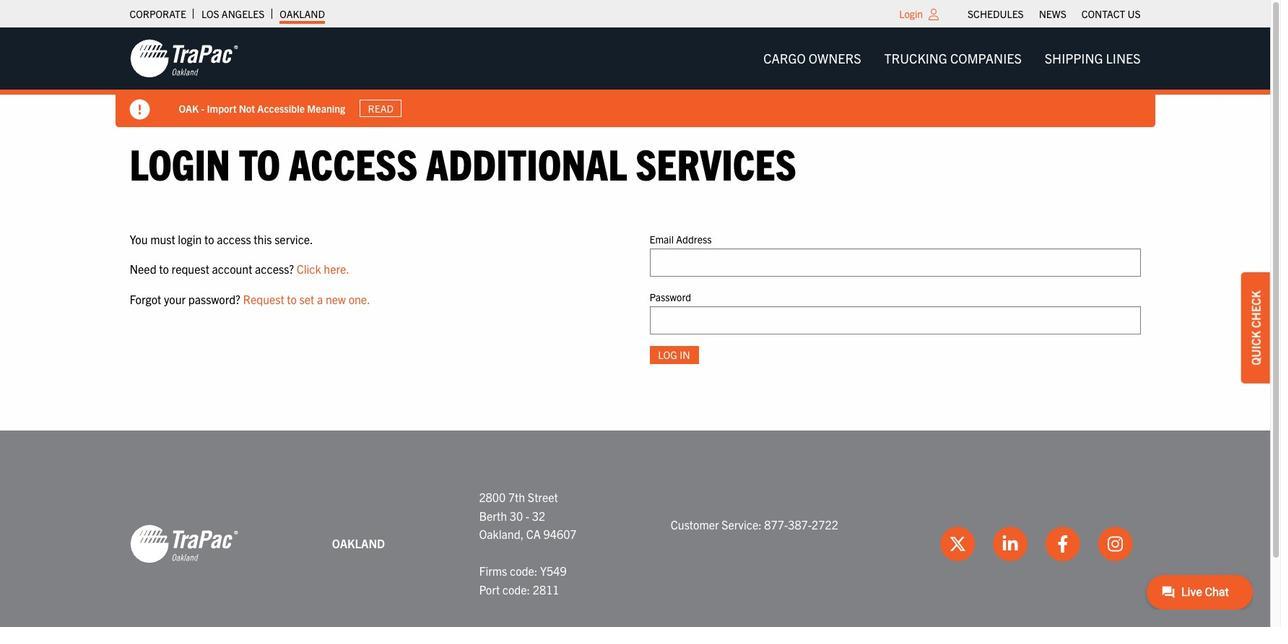 Task type: describe. For each thing, give the bounding box(es) containing it.
you must login to access this service.
[[130, 232, 313, 246]]

firms code:  y549 port code:  2811
[[479, 564, 567, 597]]

this
[[254, 232, 272, 246]]

angeles
[[222, 7, 265, 20]]

contact
[[1082, 7, 1126, 20]]

check
[[1249, 291, 1264, 328]]

1 horizontal spatial oakland
[[332, 536, 385, 551]]

shipping lines
[[1045, 50, 1141, 66]]

cargo owners link
[[752, 44, 873, 73]]

account
[[212, 262, 252, 276]]

2800
[[479, 490, 506, 504]]

2800 7th street berth 30 - 32 oakland, ca 94607
[[479, 490, 577, 541]]

oakland image inside footer
[[130, 524, 238, 564]]

click
[[297, 262, 321, 276]]

import
[[207, 102, 237, 115]]

us
[[1128, 7, 1141, 20]]

login to access additional services main content
[[115, 137, 1156, 387]]

forgot
[[130, 292, 161, 306]]

1 vertical spatial code:
[[503, 582, 531, 597]]

login for 'login' link
[[900, 7, 924, 20]]

need to request account access? click here.
[[130, 262, 350, 276]]

los angeles
[[202, 7, 265, 20]]

Password password field
[[650, 306, 1141, 335]]

email
[[650, 232, 674, 245]]

30
[[510, 508, 523, 523]]

password
[[650, 290, 692, 303]]

your
[[164, 292, 186, 306]]

request to set a new one. link
[[243, 292, 370, 306]]

service.
[[275, 232, 313, 246]]

ca
[[527, 527, 541, 541]]

news
[[1040, 7, 1067, 20]]

corporate link
[[130, 4, 186, 24]]

request
[[243, 292, 284, 306]]

password?
[[188, 292, 241, 306]]

to down oak - import not accessible meaning
[[239, 137, 281, 189]]

y549
[[540, 564, 567, 578]]

firms
[[479, 564, 507, 578]]

customer service: 877-387-2722
[[671, 518, 839, 532]]

2811
[[533, 582, 560, 597]]

berth
[[479, 508, 507, 523]]

access
[[217, 232, 251, 246]]

Email Address text field
[[650, 248, 1141, 277]]

menu bar containing cargo owners
[[752, 44, 1153, 73]]

oakland,
[[479, 527, 524, 541]]

trucking companies link
[[873, 44, 1034, 73]]

need
[[130, 262, 157, 276]]

you
[[130, 232, 148, 246]]

access
[[289, 137, 418, 189]]

footer containing 2800 7th street
[[0, 431, 1271, 627]]

customer
[[671, 518, 719, 532]]

1 oakland image from the top
[[130, 38, 238, 79]]

to left set
[[287, 292, 297, 306]]

solid image
[[130, 100, 150, 120]]

companies
[[951, 50, 1022, 66]]

los
[[202, 7, 219, 20]]

lines
[[1107, 50, 1141, 66]]

email address
[[650, 232, 712, 245]]

94607
[[544, 527, 577, 541]]

must
[[150, 232, 175, 246]]

387-
[[789, 518, 812, 532]]

- inside banner
[[201, 102, 205, 115]]

login
[[178, 232, 202, 246]]

schedules link
[[968, 4, 1024, 24]]

quick check link
[[1242, 273, 1271, 384]]



Task type: vqa. For each thing, say whether or not it's contained in the screenshot.
first 20&40 from the right
no



Task type: locate. For each thing, give the bounding box(es) containing it.
code: up '2811'
[[510, 564, 538, 578]]

menu bar down light icon
[[752, 44, 1153, 73]]

0 vertical spatial oakland image
[[130, 38, 238, 79]]

1 vertical spatial -
[[526, 508, 530, 523]]

meaning
[[307, 102, 346, 115]]

to right "login"
[[205, 232, 214, 246]]

1 vertical spatial oakland
[[332, 536, 385, 551]]

read link
[[360, 100, 402, 117]]

0 horizontal spatial oakland
[[280, 7, 325, 20]]

-
[[201, 102, 205, 115], [526, 508, 530, 523]]

one.
[[349, 292, 370, 306]]

1 vertical spatial login
[[130, 137, 230, 189]]

to
[[239, 137, 281, 189], [205, 232, 214, 246], [159, 262, 169, 276], [287, 292, 297, 306]]

oakland image
[[130, 38, 238, 79], [130, 524, 238, 564]]

code: right port
[[503, 582, 531, 597]]

contact us link
[[1082, 4, 1141, 24]]

0 vertical spatial login
[[900, 7, 924, 20]]

owners
[[809, 50, 862, 66]]

login link
[[900, 7, 924, 20]]

accessible
[[257, 102, 305, 115]]

shipping lines link
[[1034, 44, 1153, 73]]

login inside main content
[[130, 137, 230, 189]]

0 vertical spatial oakland
[[280, 7, 325, 20]]

1 vertical spatial oakland image
[[130, 524, 238, 564]]

none submit inside the login to access additional services main content
[[650, 346, 699, 364]]

None submit
[[650, 346, 699, 364]]

0 horizontal spatial login
[[130, 137, 230, 189]]

1 horizontal spatial login
[[900, 7, 924, 20]]

- inside 2800 7th street berth 30 - 32 oakland, ca 94607
[[526, 508, 530, 523]]

services
[[636, 137, 797, 189]]

login left light icon
[[900, 7, 924, 20]]

menu bar
[[961, 4, 1149, 24], [752, 44, 1153, 73]]

oakland link
[[280, 4, 325, 24]]

new
[[326, 292, 346, 306]]

click here. link
[[297, 262, 350, 276]]

quick check
[[1249, 291, 1264, 366]]

- right '30'
[[526, 508, 530, 523]]

banner containing cargo owners
[[0, 27, 1282, 127]]

access?
[[255, 262, 294, 276]]

read
[[368, 102, 394, 115]]

forgot your password? request to set a new one.
[[130, 292, 370, 306]]

to right need in the left of the page
[[159, 262, 169, 276]]

here.
[[324, 262, 350, 276]]

quick
[[1249, 331, 1264, 366]]

code:
[[510, 564, 538, 578], [503, 582, 531, 597]]

oakland
[[280, 7, 325, 20], [332, 536, 385, 551]]

menu bar up shipping
[[961, 4, 1149, 24]]

877-
[[765, 518, 789, 532]]

0 vertical spatial -
[[201, 102, 205, 115]]

set
[[300, 292, 315, 306]]

2722
[[812, 518, 839, 532]]

address
[[677, 232, 712, 245]]

- right oak
[[201, 102, 205, 115]]

not
[[239, 102, 255, 115]]

shipping
[[1045, 50, 1104, 66]]

cargo owners
[[764, 50, 862, 66]]

menu bar containing schedules
[[961, 4, 1149, 24]]

1 vertical spatial menu bar
[[752, 44, 1153, 73]]

login to access additional services
[[130, 137, 797, 189]]

corporate
[[130, 7, 186, 20]]

2 oakland image from the top
[[130, 524, 238, 564]]

oak - import not accessible meaning
[[179, 102, 346, 115]]

additional
[[426, 137, 628, 189]]

32
[[532, 508, 546, 523]]

los angeles link
[[202, 4, 265, 24]]

port
[[479, 582, 500, 597]]

oak
[[179, 102, 199, 115]]

a
[[317, 292, 323, 306]]

banner
[[0, 27, 1282, 127]]

request
[[172, 262, 209, 276]]

7th
[[509, 490, 525, 504]]

0 vertical spatial code:
[[510, 564, 538, 578]]

news link
[[1040, 4, 1067, 24]]

street
[[528, 490, 558, 504]]

0 horizontal spatial -
[[201, 102, 205, 115]]

login for login to access additional services
[[130, 137, 230, 189]]

login
[[900, 7, 924, 20], [130, 137, 230, 189]]

schedules
[[968, 7, 1024, 20]]

trucking
[[885, 50, 948, 66]]

light image
[[929, 9, 939, 20]]

footer
[[0, 431, 1271, 627]]

1 horizontal spatial -
[[526, 508, 530, 523]]

login down oak
[[130, 137, 230, 189]]

contact us
[[1082, 7, 1141, 20]]

cargo
[[764, 50, 806, 66]]

0 vertical spatial menu bar
[[961, 4, 1149, 24]]

trucking companies
[[885, 50, 1022, 66]]

service:
[[722, 518, 762, 532]]



